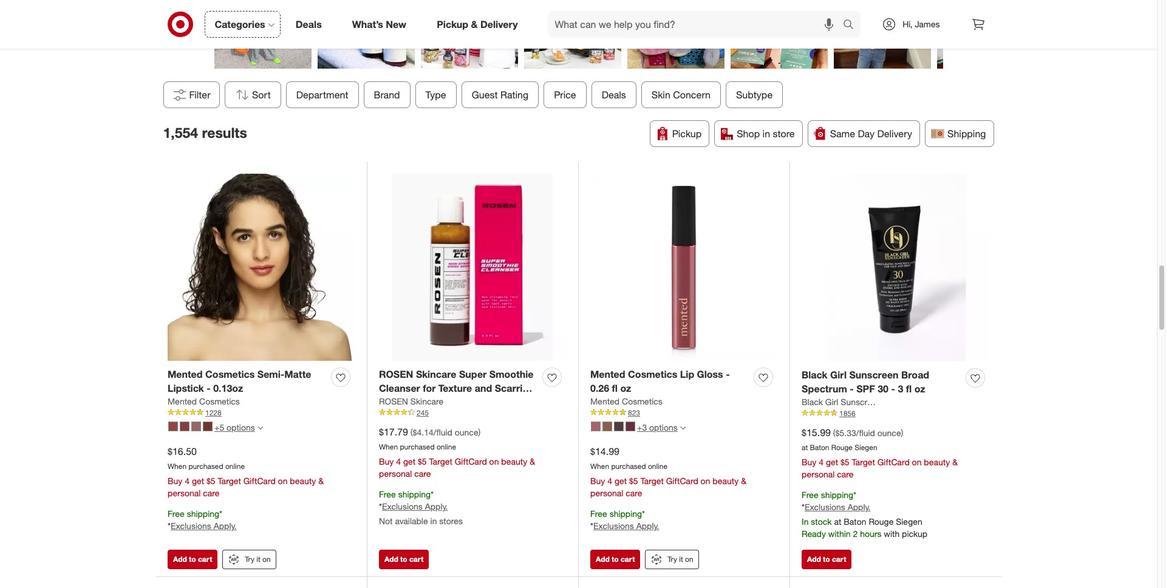 Task type: locate. For each thing, give the bounding box(es) containing it.
free shipping * * exclusions apply. for $16.50
[[168, 508, 237, 531]]

mauve over image
[[591, 421, 601, 431]]

+3 options
[[637, 422, 678, 433]]

fl right '3'
[[906, 383, 912, 395]]

0 horizontal spatial delivery
[[481, 18, 518, 30]]

0 horizontal spatial user image by @stylepashion image
[[421, 0, 518, 69]]

rouge down the "$5.33"
[[832, 443, 853, 452]]

& inside $17.79 ( $4.14 /fluid ounce ) when purchased online buy 4 get $5 target giftcard on beauty & personal care
[[530, 456, 535, 466]]

cosmetics for mented cosmetics 'link' associated with 0.13oz
[[199, 396, 240, 406]]

try it on button for $16.50
[[223, 550, 276, 569]]

3 add from the left
[[596, 555, 610, 564]]

purchased inside $14.99 when purchased online buy 4 get $5 target giftcard on beauty & personal care
[[612, 462, 646, 471]]

mented inside mented cosmetics semi-matte lipstick - 0.13oz
[[168, 368, 203, 380]]

2 free shipping * * exclusions apply. from the left
[[591, 508, 659, 531]]

online inside $14.99 when purchased online buy 4 get $5 target giftcard on beauty & personal care
[[648, 462, 668, 471]]

0 horizontal spatial ounce
[[455, 427, 479, 437]]

target inside $14.99 when purchased online buy 4 get $5 target giftcard on beauty & personal care
[[641, 476, 664, 486]]

mented cosmetics link up 1228
[[168, 395, 240, 408]]

options
[[227, 422, 255, 433], [650, 422, 678, 433]]

mented cosmetics lip gloss - 0.26 fl oz image
[[591, 174, 778, 361], [591, 174, 778, 361]]

4
[[396, 456, 401, 466], [819, 457, 824, 467], [185, 476, 190, 486], [608, 476, 613, 486]]

deals left skin
[[602, 89, 626, 101]]

personal inside $14.99 when purchased online buy 4 get $5 target giftcard on beauty & personal care
[[591, 488, 624, 498]]

0 horizontal spatial when
[[168, 462, 187, 471]]

buy inside $17.79 ( $4.14 /fluid ounce ) when purchased online buy 4 get $5 target giftcard on beauty & personal care
[[379, 456, 394, 466]]

try for $14.99
[[668, 555, 677, 564]]

price
[[554, 89, 576, 101]]

2 user image by @stylepashion image from the left
[[524, 0, 621, 69]]

when for mented cosmetics semi-matte lipstick - 0.13oz
[[168, 462, 187, 471]]

mented cosmetics link up the 823
[[591, 395, 663, 408]]

apply. for $15.99
[[848, 502, 871, 513]]

siegen up pickup
[[896, 517, 923, 527]]

add for third add to cart button from the left
[[596, 555, 610, 564]]

when inside $14.99 when purchased online buy 4 get $5 target giftcard on beauty & personal care
[[591, 462, 610, 471]]

target inside $16.50 when purchased online buy 4 get $5 target giftcard on beauty & personal care
[[218, 476, 241, 486]]

&
[[471, 18, 478, 30], [530, 456, 535, 466], [953, 457, 958, 467], [319, 476, 324, 486], [741, 476, 747, 486]]

rosen down cleanser
[[379, 396, 408, 406]]

0 vertical spatial girl
[[831, 369, 847, 381]]

free shipping * * exclusions apply.
[[168, 508, 237, 531], [591, 508, 659, 531]]

delivery
[[481, 18, 518, 30], [878, 128, 913, 140]]

/fluid inside $17.79 ( $4.14 /fluid ounce ) when purchased online buy 4 get $5 target giftcard on beauty & personal care
[[434, 427, 453, 437]]

2 cart from the left
[[410, 555, 424, 564]]

1 horizontal spatial user image by @stylepashion image
[[524, 0, 621, 69]]

options for fl
[[650, 422, 678, 433]]

ounce inside $15.99 ( $5.33 /fluid ounce ) at baton rouge siegen buy 4 get $5 target giftcard on beauty & personal care
[[878, 428, 901, 438]]

0 horizontal spatial try
[[245, 555, 255, 564]]

buy inside $16.50 when purchased online buy 4 get $5 target giftcard on beauty & personal care
[[168, 476, 183, 486]]

cart for fourth add to cart button from the right
[[198, 555, 212, 564]]

online for mented cosmetics semi-matte lipstick - 0.13oz
[[225, 462, 245, 471]]

- right gloss
[[726, 368, 730, 380]]

4 down "$16.50"
[[185, 476, 190, 486]]

0 horizontal spatial mented cosmetics link
[[168, 395, 240, 408]]

girl inside black girl sunscreen broad spectrum - spf 30 - 3 fl oz
[[831, 369, 847, 381]]

target down +3 options at the bottom right of the page
[[641, 476, 664, 486]]

user image by bri_reigns_ image
[[834, 0, 931, 69]]

0 vertical spatial rouge
[[832, 443, 853, 452]]

/fluid inside $15.99 ( $5.33 /fluid ounce ) at baton rouge siegen buy 4 get $5 target giftcard on beauty & personal care
[[857, 428, 876, 438]]

delivery for pickup & delivery
[[481, 18, 518, 30]]

0 horizontal spatial deals
[[296, 18, 322, 30]]

add to cart button
[[168, 550, 218, 569], [379, 550, 429, 569], [591, 550, 641, 569], [802, 550, 852, 569]]

skincare
[[416, 368, 457, 380], [411, 396, 444, 406]]

at up within
[[835, 517, 842, 527]]

2 horizontal spatial oz
[[915, 383, 926, 395]]

1 vertical spatial sunscreen
[[841, 397, 882, 407]]

giftcard inside $14.99 when purchased online buy 4 get $5 target giftcard on beauty & personal care
[[666, 476, 699, 486]]

)
[[479, 427, 481, 437], [901, 428, 904, 438]]

1 horizontal spatial free shipping * * exclusions apply.
[[591, 508, 659, 531]]

0 horizontal spatial purchased
[[189, 462, 223, 471]]

target inside $17.79 ( $4.14 /fluid ounce ) when purchased online buy 4 get $5 target giftcard on beauty & personal care
[[429, 456, 453, 466]]

1 horizontal spatial try it on
[[668, 555, 694, 564]]

baton down $15.99
[[810, 443, 830, 452]]

1228 link
[[168, 408, 355, 418]]

girl up spectrum
[[831, 369, 847, 381]]

get down $4.14
[[403, 456, 416, 466]]

1 mented cosmetics link from the left
[[168, 395, 240, 408]]

0 horizontal spatial free shipping * * exclusions apply.
[[168, 508, 237, 531]]

0 vertical spatial deals
[[296, 18, 322, 30]]

skincare for rosen skincare super smoothie cleanser for texture and scarring - 4.3 fl oz
[[416, 368, 457, 380]]

1 it from the left
[[257, 555, 261, 564]]

) inside $17.79 ( $4.14 /fluid ounce ) when purchased online buy 4 get $5 target giftcard on beauty & personal care
[[479, 427, 481, 437]]

free inside free shipping * * exclusions apply. not available in stores
[[379, 489, 396, 499]]

online for mented cosmetics lip gloss - 0.26 fl oz
[[648, 462, 668, 471]]

) down 245 link
[[479, 427, 481, 437]]

2 try from the left
[[668, 555, 677, 564]]

buy black link
[[464, 2, 538, 30]]

) down 1856 link
[[901, 428, 904, 438]]

0 vertical spatial siegen
[[855, 443, 878, 452]]

shipping
[[398, 489, 431, 499], [821, 490, 854, 500], [187, 508, 219, 519], [610, 508, 642, 519]]

0 horizontal spatial (
[[411, 427, 413, 437]]

purchased
[[400, 442, 435, 451], [189, 462, 223, 471], [612, 462, 646, 471]]

4 down $15.99
[[819, 457, 824, 467]]

1 horizontal spatial options
[[650, 422, 678, 433]]

1 horizontal spatial try it on button
[[646, 550, 699, 569]]

1 horizontal spatial in
[[763, 128, 771, 140]]

0 vertical spatial rosen
[[379, 368, 413, 380]]

exclusions for $15.99
[[805, 502, 846, 513]]

pickup
[[437, 18, 469, 30], [673, 128, 702, 140]]

$5 down $4.14
[[418, 456, 427, 466]]

0 vertical spatial skincare
[[416, 368, 457, 380]]

learn
[[655, 9, 684, 22]]

1 horizontal spatial mented cosmetics
[[591, 396, 663, 406]]

0 horizontal spatial /fluid
[[434, 427, 453, 437]]

purchased inside $17.79 ( $4.14 /fluid ounce ) when purchased online buy 4 get $5 target giftcard on beauty & personal care
[[400, 442, 435, 451]]

0 vertical spatial sunscreen
[[850, 369, 899, 381]]

deals left what's
[[296, 18, 322, 30]]

sunscreen for black girl sunscreen
[[841, 397, 882, 407]]

shipping down $14.99 when purchased online buy 4 get $5 target giftcard on beauty & personal care
[[610, 508, 642, 519]]

online inside $16.50 when purchased online buy 4 get $5 target giftcard on beauty & personal care
[[225, 462, 245, 471]]

1 vertical spatial deals
[[602, 89, 626, 101]]

+5
[[214, 422, 224, 433]]

( right "$17.79"
[[411, 427, 413, 437]]

1856
[[840, 409, 856, 418]]

cosmetics inside mented cosmetics lip gloss - 0.26 fl oz
[[628, 368, 678, 380]]

beauty
[[501, 456, 528, 466], [924, 457, 951, 467], [290, 476, 316, 486], [713, 476, 739, 486]]

giftcard down all colors + 3 more colors image
[[666, 476, 699, 486]]

2 horizontal spatial purchased
[[612, 462, 646, 471]]

1 vertical spatial girl
[[826, 397, 839, 407]]

( inside $17.79 ( $4.14 /fluid ounce ) when purchased online buy 4 get $5 target giftcard on beauty & personal care
[[411, 427, 413, 437]]

black for black girl sunscreen
[[802, 397, 823, 407]]

beauty inside $15.99 ( $5.33 /fluid ounce ) at baton rouge siegen buy 4 get $5 target giftcard on beauty & personal care
[[924, 457, 951, 467]]

1 options from the left
[[227, 422, 255, 433]]

care inside $15.99 ( $5.33 /fluid ounce ) at baton rouge siegen buy 4 get $5 target giftcard on beauty & personal care
[[837, 469, 854, 479]]

0 vertical spatial in
[[763, 128, 771, 140]]

4 inside $17.79 ( $4.14 /fluid ounce ) when purchased online buy 4 get $5 target giftcard on beauty & personal care
[[396, 456, 401, 466]]

1 rosen from the top
[[379, 368, 413, 380]]

purchased down $4.14
[[400, 442, 435, 451]]

shipping for $17.79
[[398, 489, 431, 499]]

delivery inside button
[[878, 128, 913, 140]]

get down the "$5.33"
[[826, 457, 839, 467]]

0 horizontal spatial at
[[802, 443, 808, 452]]

online down 245 link
[[437, 442, 456, 451]]

it for $16.50
[[257, 555, 261, 564]]

1 horizontal spatial mented cosmetics link
[[591, 395, 663, 408]]

shipping inside the free shipping * * exclusions apply. in stock at  baton rouge siegen ready within 2 hours with pickup
[[821, 490, 854, 500]]

shipping for $16.50
[[187, 508, 219, 519]]

( inside $15.99 ( $5.33 /fluid ounce ) at baton rouge siegen buy 4 get $5 target giftcard on beauty & personal care
[[834, 428, 836, 438]]

exclusions
[[382, 502, 423, 512], [805, 502, 846, 513], [171, 521, 211, 531], [594, 521, 634, 531]]

1 horizontal spatial at
[[835, 517, 842, 527]]

0 horizontal spatial siegen
[[855, 443, 878, 452]]

2 it from the left
[[679, 555, 683, 564]]

when down $14.99
[[591, 462, 610, 471]]

*
[[431, 489, 434, 499], [854, 490, 857, 500], [379, 502, 382, 512], [802, 502, 805, 513], [219, 508, 222, 519], [642, 508, 645, 519], [168, 521, 171, 531], [591, 521, 594, 531]]

ounce down 1856 link
[[878, 428, 901, 438]]

pickup down concern
[[673, 128, 702, 140]]

1 horizontal spatial online
[[437, 442, 456, 451]]

buy
[[474, 9, 495, 22], [379, 456, 394, 466], [802, 457, 817, 467], [168, 476, 183, 486], [591, 476, 605, 486]]

cosmetics left lip
[[628, 368, 678, 380]]

fl right 4.3
[[402, 396, 408, 408]]

1 horizontal spatial rouge
[[869, 517, 894, 527]]

in left the store
[[763, 128, 771, 140]]

shipping up stock
[[821, 490, 854, 500]]

skincare inside rosen skincare super smoothie cleanser for texture and scarring - 4.3 fl oz
[[416, 368, 457, 380]]

cart for second add to cart button
[[410, 555, 424, 564]]

0 vertical spatial delivery
[[481, 18, 518, 30]]

245
[[417, 408, 429, 417]]

- inside mented cosmetics lip gloss - 0.26 fl oz
[[726, 368, 730, 380]]

mented cosmetics semi-matte lipstick - 0.13oz image
[[168, 174, 355, 361], [168, 174, 355, 361]]

1 try it on button from the left
[[223, 550, 276, 569]]

1 vertical spatial delivery
[[878, 128, 913, 140]]

mented up the 0.26
[[591, 368, 626, 380]]

$5 down the "$5.33"
[[841, 457, 850, 467]]

2 add from the left
[[385, 555, 398, 564]]

apply. up 2
[[848, 502, 871, 513]]

2 mented cosmetics from the left
[[591, 396, 663, 406]]

shipping inside free shipping * * exclusions apply. not available in stores
[[398, 489, 431, 499]]

4 cart from the left
[[832, 555, 847, 564]]

lipstick
[[168, 382, 204, 394]]

0 horizontal spatial in
[[431, 516, 437, 526]]

personal down "$17.79"
[[379, 468, 412, 479]]

- inside mented cosmetics semi-matte lipstick - 0.13oz
[[207, 382, 211, 394]]

mented cosmetics link for fl
[[591, 395, 663, 408]]

$5 down +5 options dropdown button
[[207, 476, 215, 486]]

1 free shipping * * exclusions apply. from the left
[[168, 508, 237, 531]]

oz down cleanser
[[410, 396, 421, 408]]

pickup left buy black
[[437, 18, 469, 30]]

personal down $15.99
[[802, 469, 835, 479]]

0 horizontal spatial it
[[257, 555, 261, 564]]

1,554
[[163, 124, 198, 141]]

purchased inside $16.50 when purchased online buy 4 get $5 target giftcard on beauty & personal care
[[189, 462, 223, 471]]

online down +5 options
[[225, 462, 245, 471]]

mented cosmetics
[[168, 396, 240, 406], [591, 396, 663, 406]]

giftcard down 1856 link
[[878, 457, 910, 467]]

ounce down 245 link
[[455, 427, 479, 437]]

mented cosmetics up 1228
[[168, 396, 240, 406]]

1 horizontal spatial when
[[379, 442, 398, 451]]

1 add from the left
[[173, 555, 187, 564]]

1 vertical spatial rouge
[[869, 517, 894, 527]]

black girl sunscreen broad spectrum - spf 30 - 3 fl oz image
[[802, 174, 990, 361], [802, 174, 990, 361]]

( for $17.79
[[411, 427, 413, 437]]

0 horizontal spatial options
[[227, 422, 255, 433]]

personal down "$16.50"
[[168, 488, 201, 498]]

2 vertical spatial black
[[802, 397, 823, 407]]

cart for third add to cart button from the left
[[621, 555, 635, 564]]

skin
[[652, 89, 670, 101]]

pickup
[[902, 529, 928, 539]]

/fluid down 1856 link
[[857, 428, 876, 438]]

2 horizontal spatial when
[[591, 462, 610, 471]]

exclusions inside the free shipping * * exclusions apply. in stock at  baton rouge siegen ready within 2 hours with pickup
[[805, 502, 846, 513]]

shipping down $16.50 when purchased online buy 4 get $5 target giftcard on beauty & personal care at the left bottom of page
[[187, 508, 219, 519]]

) inside $15.99 ( $5.33 /fluid ounce ) at baton rouge siegen buy 4 get $5 target giftcard on beauty & personal care
[[901, 428, 904, 438]]

0 horizontal spatial try it on button
[[223, 550, 276, 569]]

in left the stores
[[431, 516, 437, 526]]

fl
[[612, 382, 618, 394], [906, 383, 912, 395], [402, 396, 408, 408]]

4 to from the left
[[823, 555, 830, 564]]

filter
[[189, 89, 211, 101]]

cosmetics for the mented cosmetics semi-matte lipstick - 0.13oz link
[[205, 368, 255, 380]]

0 vertical spatial at
[[802, 443, 808, 452]]

sunscreen inside black girl sunscreen link
[[841, 397, 882, 407]]

type
[[425, 89, 446, 101]]

berry me image
[[626, 421, 636, 431]]

4 down "$17.79"
[[396, 456, 401, 466]]

0 horizontal spatial try it on
[[245, 555, 271, 564]]

purchased down "$16.50"
[[189, 462, 223, 471]]

2 try it on from the left
[[668, 555, 694, 564]]

on inside $17.79 ( $4.14 /fluid ounce ) when purchased online buy 4 get $5 target giftcard on beauty & personal care
[[490, 456, 499, 466]]

black for black girl sunscreen broad spectrum - spf 30 - 3 fl oz
[[802, 369, 828, 381]]

rosen up cleanser
[[379, 368, 413, 380]]

1 horizontal spatial ounce
[[878, 428, 901, 438]]

target down the "$5.33"
[[852, 457, 875, 467]]

get down $14.99
[[615, 476, 627, 486]]

- left spf in the right of the page
[[850, 383, 854, 395]]

1 horizontal spatial deals
[[602, 89, 626, 101]]

0 horizontal spatial baton
[[810, 443, 830, 452]]

shipping up available
[[398, 489, 431, 499]]

cosmetics inside mented cosmetics semi-matte lipstick - 0.13oz
[[205, 368, 255, 380]]

2 rosen from the top
[[379, 396, 408, 406]]

1 try from the left
[[245, 555, 255, 564]]

cosmetics up 0.13oz
[[205, 368, 255, 380]]

1 vertical spatial rosen
[[379, 396, 408, 406]]

3 cart from the left
[[621, 555, 635, 564]]

giftcard down 245 link
[[455, 456, 487, 466]]

2 try it on button from the left
[[646, 550, 699, 569]]

fl inside rosen skincare super smoothie cleanser for texture and scarring - 4.3 fl oz
[[402, 396, 408, 408]]

to
[[189, 555, 196, 564], [400, 555, 407, 564], [612, 555, 619, 564], [823, 555, 830, 564]]

cleanser
[[379, 382, 420, 394]]

us
[[597, 9, 611, 22]]

2 options from the left
[[650, 422, 678, 433]]

skincare up 245
[[411, 396, 444, 406]]

1 horizontal spatial it
[[679, 555, 683, 564]]

0 horizontal spatial oz
[[410, 396, 421, 408]]

rosen inside rosen skincare super smoothie cleanser for texture and scarring - 4.3 fl oz
[[379, 368, 413, 380]]

sunscreen up spf in the right of the page
[[850, 369, 899, 381]]

ounce inside $17.79 ( $4.14 /fluid ounce ) when purchased online buy 4 get $5 target giftcard on beauty & personal care
[[455, 427, 479, 437]]

user image by @stylepashion image
[[421, 0, 518, 69], [524, 0, 621, 69]]

exclusions for $14.99
[[594, 521, 634, 531]]

baton up 2
[[844, 517, 867, 527]]

1 horizontal spatial pickup
[[673, 128, 702, 140]]

siegen inside the free shipping * * exclusions apply. in stock at  baton rouge siegen ready within 2 hours with pickup
[[896, 517, 923, 527]]

when inside $16.50 when purchased online buy 4 get $5 target giftcard on beauty & personal care
[[168, 462, 187, 471]]

rosen skincare super smoothie cleanser for texture and scarring - 4.3 fl oz image
[[379, 174, 566, 361], [379, 174, 566, 361]]

cosmetics for fl mented cosmetics 'link'
[[622, 396, 663, 406]]

ounce for 30
[[878, 428, 901, 438]]

rosen for rosen skincare
[[379, 396, 408, 406]]

categories link
[[204, 11, 281, 38]]

and
[[475, 382, 492, 394]]

+3
[[637, 422, 647, 433]]

4 add from the left
[[808, 555, 821, 564]]

1 horizontal spatial baton
[[844, 517, 867, 527]]

siegen inside $15.99 ( $5.33 /fluid ounce ) at baton rouge siegen buy 4 get $5 target giftcard on beauty & personal care
[[855, 443, 878, 452]]

oz down broad
[[915, 383, 926, 395]]

1 horizontal spatial (
[[834, 428, 836, 438]]

1 horizontal spatial try
[[668, 555, 677, 564]]

sunscreen down spf in the right of the page
[[841, 397, 882, 407]]

sunscreen inside black girl sunscreen broad spectrum - spf 30 - 3 fl oz
[[850, 369, 899, 381]]

for
[[423, 382, 436, 394]]

free inside the free shipping * * exclusions apply. in stock at  baton rouge siegen ready within 2 hours with pickup
[[802, 490, 819, 500]]

pickup inside button
[[673, 128, 702, 140]]

0 horizontal spatial )
[[479, 427, 481, 437]]

2 horizontal spatial fl
[[906, 383, 912, 395]]

giftcard
[[455, 456, 487, 466], [878, 457, 910, 467], [243, 476, 276, 486], [666, 476, 699, 486]]

shipping for $14.99
[[610, 508, 642, 519]]

exclusions for $16.50
[[171, 521, 211, 531]]

rosen skincare super smoothie cleanser for texture and scarring - 4.3 fl oz
[[379, 368, 535, 408]]

get down "$16.50"
[[192, 476, 204, 486]]

rouge up hours
[[869, 517, 894, 527]]

$5
[[418, 456, 427, 466], [841, 457, 850, 467], [207, 476, 215, 486], [629, 476, 638, 486]]

) for 30
[[901, 428, 904, 438]]

0 horizontal spatial online
[[225, 462, 245, 471]]

what's
[[352, 18, 383, 30]]

when down "$16.50"
[[168, 462, 187, 471]]

1 vertical spatial in
[[431, 516, 437, 526]]

when down "$17.79"
[[379, 442, 398, 451]]

baton
[[810, 443, 830, 452], [844, 517, 867, 527]]

1 vertical spatial skincare
[[411, 396, 444, 406]]

0 horizontal spatial mented cosmetics
[[168, 396, 240, 406]]

matte
[[285, 368, 311, 380]]

( right $15.99
[[834, 428, 836, 438]]

giftcard inside $17.79 ( $4.14 /fluid ounce ) when purchased online buy 4 get $5 target giftcard on beauty & personal care
[[455, 456, 487, 466]]

apply. for $14.99
[[637, 521, 659, 531]]

fl inside black girl sunscreen broad spectrum - spf 30 - 3 fl oz
[[906, 383, 912, 395]]

1 horizontal spatial delivery
[[878, 128, 913, 140]]

black inside black girl sunscreen broad spectrum - spf 30 - 3 fl oz
[[802, 369, 828, 381]]

0 horizontal spatial pickup
[[437, 18, 469, 30]]

0 horizontal spatial rouge
[[832, 443, 853, 452]]

at down $15.99
[[802, 443, 808, 452]]

online down +3 options at the bottom right of the page
[[648, 462, 668, 471]]

1 vertical spatial black
[[802, 369, 828, 381]]

cosmetics up the 823
[[622, 396, 663, 406]]

price button
[[544, 82, 587, 108]]

1 try it on from the left
[[245, 555, 271, 564]]

1 vertical spatial at
[[835, 517, 842, 527]]

cosmetics up 1228
[[199, 396, 240, 406]]

1,554 results
[[163, 124, 247, 141]]

1 horizontal spatial )
[[901, 428, 904, 438]]

deals inside button
[[602, 89, 626, 101]]

1 vertical spatial siegen
[[896, 517, 923, 527]]

concern
[[673, 89, 711, 101]]

1 cart from the left
[[198, 555, 212, 564]]

2 horizontal spatial online
[[648, 462, 668, 471]]

- left 4.3
[[379, 396, 383, 408]]

4 add to cart from the left
[[808, 555, 847, 564]]

target down $4.14
[[429, 456, 453, 466]]

black
[[498, 9, 528, 22], [802, 369, 828, 381], [802, 397, 823, 407]]

3 to from the left
[[612, 555, 619, 564]]

girl
[[831, 369, 847, 381], [826, 397, 839, 407]]

care inside $16.50 when purchased online buy 4 get $5 target giftcard on beauty & personal care
[[203, 488, 220, 498]]

buy inside $14.99 when purchased online buy 4 get $5 target giftcard on beauty & personal care
[[591, 476, 605, 486]]

sunscreen
[[850, 369, 899, 381], [841, 397, 882, 407]]

1 horizontal spatial oz
[[621, 382, 632, 394]]

1 horizontal spatial fl
[[612, 382, 618, 394]]

personal down $14.99
[[591, 488, 624, 498]]

subtype
[[736, 89, 773, 101]]

try it on button
[[223, 550, 276, 569], [646, 550, 699, 569]]

rosen for rosen skincare super smoothie cleanser for texture and scarring - 4.3 fl oz
[[379, 368, 413, 380]]

1 vertical spatial baton
[[844, 517, 867, 527]]

options left the all colors + 3 more colors element at the right of the page
[[650, 422, 678, 433]]

apply. down $16.50 when purchased online buy 4 get $5 target giftcard on beauty & personal care at the left bottom of page
[[214, 521, 237, 531]]

mented
[[168, 368, 203, 380], [591, 368, 626, 380], [168, 396, 197, 406], [591, 396, 620, 406]]

$4.14
[[413, 427, 434, 437]]

1 horizontal spatial /fluid
[[857, 428, 876, 438]]

care inside $17.79 ( $4.14 /fluid ounce ) when purchased online buy 4 get $5 target giftcard on beauty & personal care
[[415, 468, 431, 479]]

delivery for same day delivery
[[878, 128, 913, 140]]

/fluid down 245 link
[[434, 427, 453, 437]]

mented up lipstick
[[168, 368, 203, 380]]

2 mented cosmetics link from the left
[[591, 395, 663, 408]]

pickup & delivery
[[437, 18, 518, 30]]

when for mented cosmetics lip gloss - 0.26 fl oz
[[591, 462, 610, 471]]

0 vertical spatial baton
[[810, 443, 830, 452]]

1 horizontal spatial purchased
[[400, 442, 435, 451]]

1 horizontal spatial siegen
[[896, 517, 923, 527]]

fl right the 0.26
[[612, 382, 618, 394]]

4 down $14.99
[[608, 476, 613, 486]]

siegen down the "$5.33"
[[855, 443, 878, 452]]

rouge
[[832, 443, 853, 452], [869, 517, 894, 527]]

apply. up the stores
[[425, 502, 448, 512]]

skincare up for
[[416, 368, 457, 380]]

1 vertical spatial pickup
[[673, 128, 702, 140]]

pickup button
[[650, 120, 710, 147]]

rating
[[500, 89, 529, 101]]

user image by @glutenfreetwincities image
[[731, 0, 828, 69]]

at inside $15.99 ( $5.33 /fluid ounce ) at baton rouge siegen buy 4 get $5 target giftcard on beauty & personal care
[[802, 443, 808, 452]]

( for $15.99
[[834, 428, 836, 438]]

rosen skincare super smoothie cleanser for texture and scarring - 4.3 fl oz link
[[379, 368, 538, 408]]

options left all colors + 5 more colors element
[[227, 422, 255, 433]]

/fluid for $15.99
[[857, 428, 876, 438]]

mented cosmetics up the 823
[[591, 396, 663, 406]]

exclusions inside free shipping * * exclusions apply. not available in stores
[[382, 502, 423, 512]]

- left 0.13oz
[[207, 382, 211, 394]]

823 link
[[591, 408, 778, 418]]

purchased down $14.99
[[612, 462, 646, 471]]

1 mented cosmetics from the left
[[168, 396, 240, 406]]

giftcard down the "all colors + 5 more colors" icon
[[243, 476, 276, 486]]

0 vertical spatial pickup
[[437, 18, 469, 30]]

2 to from the left
[[400, 555, 407, 564]]

apply. down $14.99 when purchased online buy 4 get $5 target giftcard on beauty & personal care
[[637, 521, 659, 531]]

$14.99 when purchased online buy 4 get $5 target giftcard on beauty & personal care
[[591, 445, 747, 498]]

pickup & delivery link
[[427, 11, 533, 38]]

free shipping * * exclusions apply. not available in stores
[[379, 489, 463, 526]]

apply. inside free shipping * * exclusions apply. not available in stores
[[425, 502, 448, 512]]

baton inside $15.99 ( $5.33 /fluid ounce ) at baton rouge siegen buy 4 get $5 target giftcard on beauty & personal care
[[810, 443, 830, 452]]

0 horizontal spatial fl
[[402, 396, 408, 408]]

apply. inside the free shipping * * exclusions apply. in stock at  baton rouge siegen ready within 2 hours with pickup
[[848, 502, 871, 513]]

cosmetics
[[205, 368, 255, 380], [628, 368, 678, 380], [199, 396, 240, 406], [622, 396, 663, 406]]

$5 down +3 options dropdown button
[[629, 476, 638, 486]]

girl down spectrum
[[826, 397, 839, 407]]

rosen skincare
[[379, 396, 444, 406]]

not
[[379, 516, 393, 526]]

(
[[411, 427, 413, 437], [834, 428, 836, 438]]

oz up the 823
[[621, 382, 632, 394]]

target down +5 options
[[218, 476, 241, 486]]



Task type: describe. For each thing, give the bounding box(es) containing it.
get inside $16.50 when purchased online buy 4 get $5 target giftcard on beauty & personal care
[[192, 476, 204, 486]]

1 add to cart from the left
[[173, 555, 212, 564]]

department button
[[286, 82, 359, 108]]

scarring
[[495, 382, 535, 394]]

buy inside $15.99 ( $5.33 /fluid ounce ) at baton rouge siegen buy 4 get $5 target giftcard on beauty & personal care
[[802, 457, 817, 467]]

online inside $17.79 ( $4.14 /fluid ounce ) when purchased online buy 4 get $5 target giftcard on beauty & personal care
[[437, 442, 456, 451]]

pickup for pickup
[[673, 128, 702, 140]]

black girl sunscreen
[[802, 397, 882, 407]]

30
[[878, 383, 889, 395]]

2
[[853, 529, 858, 539]]

4 inside $15.99 ( $5.33 /fluid ounce ) at baton rouge siegen buy 4 get $5 target giftcard on beauty & personal care
[[819, 457, 824, 467]]

3 add to cart button from the left
[[591, 550, 641, 569]]

what's new
[[352, 18, 407, 30]]

results
[[202, 124, 247, 141]]

new
[[386, 18, 407, 30]]

4.3
[[386, 396, 399, 408]]

1 add to cart button from the left
[[168, 550, 218, 569]]

2 add to cart button from the left
[[379, 550, 429, 569]]

purchased for mented cosmetics semi-matte lipstick - 0.13oz
[[189, 462, 223, 471]]

brand button
[[363, 82, 410, 108]]

$5 inside $15.99 ( $5.33 /fluid ounce ) at baton rouge siegen buy 4 get $5 target giftcard on beauty & personal care
[[841, 457, 850, 467]]

245 link
[[379, 408, 566, 418]]

shop
[[737, 128, 760, 140]]

try it on button for $14.99
[[646, 550, 699, 569]]

with
[[884, 529, 900, 539]]

1228
[[205, 408, 222, 417]]

in
[[802, 517, 809, 527]]

1 to from the left
[[189, 555, 196, 564]]

spectrum
[[802, 383, 848, 395]]

sunscreen for black girl sunscreen broad spectrum - spf 30 - 3 fl oz
[[850, 369, 899, 381]]

oz inside mented cosmetics lip gloss - 0.26 fl oz
[[621, 382, 632, 394]]

semi-
[[257, 368, 285, 380]]

in inside button
[[763, 128, 771, 140]]

user image by @agiftfromcali22 image
[[627, 0, 725, 69]]

rosen skincare link
[[379, 395, 444, 408]]

care inside $14.99 when purchased online buy 4 get $5 target giftcard on beauty & personal care
[[626, 488, 643, 498]]

4 inside $16.50 when purchased online buy 4 get $5 target giftcard on beauty & personal care
[[185, 476, 190, 486]]

$5 inside $16.50 when purchased online buy 4 get $5 target giftcard on beauty & personal care
[[207, 476, 215, 486]]

spf
[[857, 383, 875, 395]]

beauty inside $16.50 when purchased online buy 4 get $5 target giftcard on beauty & personal care
[[290, 476, 316, 486]]

$16.50
[[168, 445, 197, 458]]

on inside $16.50 when purchased online buy 4 get $5 target giftcard on beauty & personal care
[[278, 476, 288, 486]]

join us
[[572, 9, 611, 22]]

$5 inside $14.99 when purchased online buy 4 get $5 target giftcard on beauty & personal care
[[629, 476, 638, 486]]

purchased for mented cosmetics lip gloss - 0.26 fl oz
[[612, 462, 646, 471]]

ready
[[802, 529, 826, 539]]

personal inside $16.50 when purchased online buy 4 get $5 target giftcard on beauty & personal care
[[168, 488, 201, 498]]

What can we help you find? suggestions appear below search field
[[548, 11, 847, 38]]

stores
[[439, 516, 463, 526]]

baton inside the free shipping * * exclusions apply. in stock at  baton rouge siegen ready within 2 hours with pickup
[[844, 517, 867, 527]]

mented inside mented cosmetics lip gloss - 0.26 fl oz
[[591, 368, 626, 380]]

in inside free shipping * * exclusions apply. not available in stores
[[431, 516, 437, 526]]

0 vertical spatial black
[[498, 9, 528, 22]]

join us link
[[563, 2, 621, 30]]

gloss
[[697, 368, 724, 380]]

beauty inside $14.99 when purchased online buy 4 get $5 target giftcard on beauty & personal care
[[713, 476, 739, 486]]

foxy brown image
[[203, 421, 213, 431]]

- left '3'
[[892, 383, 896, 395]]

free shipping * * exclusions apply. in stock at  baton rouge siegen ready within 2 hours with pickup
[[802, 490, 928, 539]]

sort button
[[225, 82, 281, 108]]

mented cosmetics for fl
[[591, 396, 663, 406]]

options for 0.13oz
[[227, 422, 255, 433]]

personal inside $17.79 ( $4.14 /fluid ounce ) when purchased online buy 4 get $5 target giftcard on beauty & personal care
[[379, 468, 412, 479]]

beauty inside $17.79 ( $4.14 /fluid ounce ) when purchased online buy 4 get $5 target giftcard on beauty & personal care
[[501, 456, 528, 466]]

exclusions for $17.79
[[382, 502, 423, 512]]

mented cosmetics link for 0.13oz
[[168, 395, 240, 408]]

$16.50 when purchased online buy 4 get $5 target giftcard on beauty & personal care
[[168, 445, 324, 498]]

all colors + 3 more colors image
[[680, 426, 686, 431]]

apply. for $17.79
[[425, 502, 448, 512]]

personal inside $15.99 ( $5.33 /fluid ounce ) at baton rouge siegen buy 4 get $5 target giftcard on beauty & personal care
[[802, 469, 835, 479]]

all colors + 3 more colors element
[[680, 424, 686, 431]]

skincare for rosen skincare
[[411, 396, 444, 406]]

deals for the deals link
[[296, 18, 322, 30]]

it for $14.99
[[679, 555, 683, 564]]

free for $15.99
[[802, 490, 819, 500]]

shipping button
[[925, 120, 994, 147]]

deals for deals button
[[602, 89, 626, 101]]

get inside $14.99 when purchased online buy 4 get $5 target giftcard on beauty & personal care
[[615, 476, 627, 486]]

1856 link
[[802, 408, 990, 419]]

3 add to cart from the left
[[596, 555, 635, 564]]

stock
[[811, 517, 832, 527]]

4 add to cart button from the left
[[802, 550, 852, 569]]

girl for black girl sunscreen broad spectrum - spf 30 - 3 fl oz
[[831, 369, 847, 381]]

add for fourth add to cart button from the right
[[173, 555, 187, 564]]

rouge inside the free shipping * * exclusions apply. in stock at  baton rouge siegen ready within 2 hours with pickup
[[869, 517, 894, 527]]

& inside $15.99 ( $5.33 /fluid ounce ) at baton rouge siegen buy 4 get $5 target giftcard on beauty & personal care
[[953, 457, 958, 467]]

2 add to cart from the left
[[385, 555, 424, 564]]

giftcard inside $16.50 when purchased online buy 4 get $5 target giftcard on beauty & personal care
[[243, 476, 276, 486]]

mented cosmetics semi-matte lipstick - 0.13oz link
[[168, 368, 326, 395]]

same day delivery button
[[808, 120, 921, 147]]

join
[[572, 9, 594, 22]]

hi, james
[[903, 19, 940, 29]]

send nudes image
[[603, 421, 612, 431]]

type button
[[415, 82, 456, 108]]

same
[[830, 128, 856, 140]]

+5 options
[[214, 422, 255, 433]]

hi,
[[903, 19, 913, 29]]

texture
[[439, 382, 472, 394]]

add for 1st add to cart button from the right
[[808, 555, 821, 564]]

skin concern button
[[641, 82, 721, 108]]

$5.33
[[836, 428, 857, 438]]

+5 options button
[[163, 418, 268, 437]]

subtype button
[[726, 82, 783, 108]]

) for and
[[479, 427, 481, 437]]

mented cosmetics for 0.13oz
[[168, 396, 240, 406]]

all colors + 5 more colors element
[[257, 424, 263, 431]]

nude lala image
[[180, 421, 190, 431]]

rouge inside $15.99 ( $5.33 /fluid ounce ) at baton rouge siegen buy 4 get $5 target giftcard on beauty & personal care
[[832, 443, 853, 452]]

mented down lipstick
[[168, 396, 197, 406]]

cart for 1st add to cart button from the right
[[832, 555, 847, 564]]

giftcard inside $15.99 ( $5.33 /fluid ounce ) at baton rouge siegen buy 4 get $5 target giftcard on beauty & personal care
[[878, 457, 910, 467]]

user image by @iamlashannon_ image
[[214, 0, 311, 69]]

dope taupe image
[[191, 421, 201, 431]]

& inside $14.99 when purchased online buy 4 get $5 target giftcard on beauty & personal care
[[741, 476, 747, 486]]

deals button
[[591, 82, 636, 108]]

oz inside rosen skincare super smoothie cleanser for texture and scarring - 4.3 fl oz
[[410, 396, 421, 408]]

free for $14.99
[[591, 508, 607, 519]]

1 user image by @stylepashion image from the left
[[421, 0, 518, 69]]

department
[[296, 89, 348, 101]]

black girl sunscreen broad spectrum - spf 30 - 3 fl oz link
[[802, 368, 961, 396]]

target inside $15.99 ( $5.33 /fluid ounce ) at baton rouge siegen buy 4 get $5 target giftcard on beauty & personal care
[[852, 457, 875, 467]]

+3 options button
[[586, 418, 691, 437]]

black girl sunscreen broad spectrum - spf 30 - 3 fl oz
[[802, 369, 930, 395]]

shipping for $15.99
[[821, 490, 854, 500]]

oz inside black girl sunscreen broad spectrum - spf 30 - 3 fl oz
[[915, 383, 926, 395]]

free for $17.79
[[379, 489, 396, 499]]

get inside $17.79 ( $4.14 /fluid ounce ) when purchased online buy 4 get $5 target giftcard on beauty & personal care
[[403, 456, 416, 466]]

mented cosmetics semi-matte lipstick - 0.13oz
[[168, 368, 311, 394]]

$17.79 ( $4.14 /fluid ounce ) when purchased online buy 4 get $5 target giftcard on beauty & personal care
[[379, 426, 535, 479]]

search
[[838, 19, 867, 31]]

free for $16.50
[[168, 508, 185, 519]]

on inside $14.99 when purchased online buy 4 get $5 target giftcard on beauty & personal care
[[701, 476, 711, 486]]

deals link
[[285, 11, 337, 38]]

try it on for $16.50
[[245, 555, 271, 564]]

when inside $17.79 ( $4.14 /fluid ounce ) when purchased online buy 4 get $5 target giftcard on beauty & personal care
[[379, 442, 398, 451]]

at inside the free shipping * * exclusions apply. in stock at  baton rouge siegen ready within 2 hours with pickup
[[835, 517, 842, 527]]

fl inside mented cosmetics lip gloss - 0.26 fl oz
[[612, 382, 618, 394]]

mented cosmetics lip gloss - 0.26 fl oz link
[[591, 368, 749, 395]]

add for second add to cart button
[[385, 555, 398, 564]]

0.13oz
[[213, 382, 243, 394]]

all colors + 5 more colors image
[[257, 426, 263, 431]]

3
[[898, 383, 904, 395]]

filter button
[[163, 82, 220, 108]]

get inside $15.99 ( $5.33 /fluid ounce ) at baton rouge siegen buy 4 get $5 target giftcard on beauty & personal care
[[826, 457, 839, 467]]

skin concern
[[652, 89, 711, 101]]

apply. for $16.50
[[214, 521, 237, 531]]

pretty in pink image
[[168, 421, 178, 431]]

/fluid for $17.79
[[434, 427, 453, 437]]

girl for black girl sunscreen
[[826, 397, 839, 407]]

guest
[[472, 89, 498, 101]]

4 inside $14.99 when purchased online buy 4 get $5 target giftcard on beauty & personal care
[[608, 476, 613, 486]]

guest rating
[[472, 89, 529, 101]]

baby brown image
[[614, 421, 624, 431]]

black girl sunscreen link
[[802, 396, 882, 408]]

brand
[[374, 89, 400, 101]]

shop in store
[[737, 128, 795, 140]]

try it on for $14.99
[[668, 555, 694, 564]]

sort
[[252, 89, 271, 101]]

0.26
[[591, 382, 610, 394]]

super
[[459, 368, 487, 380]]

pickup for pickup & delivery
[[437, 18, 469, 30]]

search button
[[838, 11, 867, 40]]

ounce for and
[[455, 427, 479, 437]]

free shipping * * exclusions apply. for $14.99
[[591, 508, 659, 531]]

mented cosmetics lip gloss - 0.26 fl oz
[[591, 368, 730, 394]]

on inside $15.99 ( $5.33 /fluid ounce ) at baton rouge siegen buy 4 get $5 target giftcard on beauty & personal care
[[912, 457, 922, 467]]

user image by @kyvan82 image
[[937, 0, 1034, 69]]

mented down the 0.26
[[591, 396, 620, 406]]

$15.99 ( $5.33 /fluid ounce ) at baton rouge siegen buy 4 get $5 target giftcard on beauty & personal care
[[802, 427, 958, 479]]

try for $16.50
[[245, 555, 255, 564]]

james
[[915, 19, 940, 29]]

- inside rosen skincare super smoothie cleanser for texture and scarring - 4.3 fl oz
[[379, 396, 383, 408]]

broad
[[902, 369, 930, 381]]

user image by @upnorthnaturals image
[[317, 0, 415, 69]]

shop in store button
[[715, 120, 803, 147]]

day
[[858, 128, 875, 140]]

cosmetics for mented cosmetics lip gloss - 0.26 fl oz link
[[628, 368, 678, 380]]

buy black
[[474, 9, 528, 22]]

$5 inside $17.79 ( $4.14 /fluid ounce ) when purchased online buy 4 get $5 target giftcard on beauty & personal care
[[418, 456, 427, 466]]

& inside $16.50 when purchased online buy 4 get $5 target giftcard on beauty & personal care
[[319, 476, 324, 486]]

$15.99
[[802, 427, 831, 439]]



Task type: vqa. For each thing, say whether or not it's contained in the screenshot.
LET'S
no



